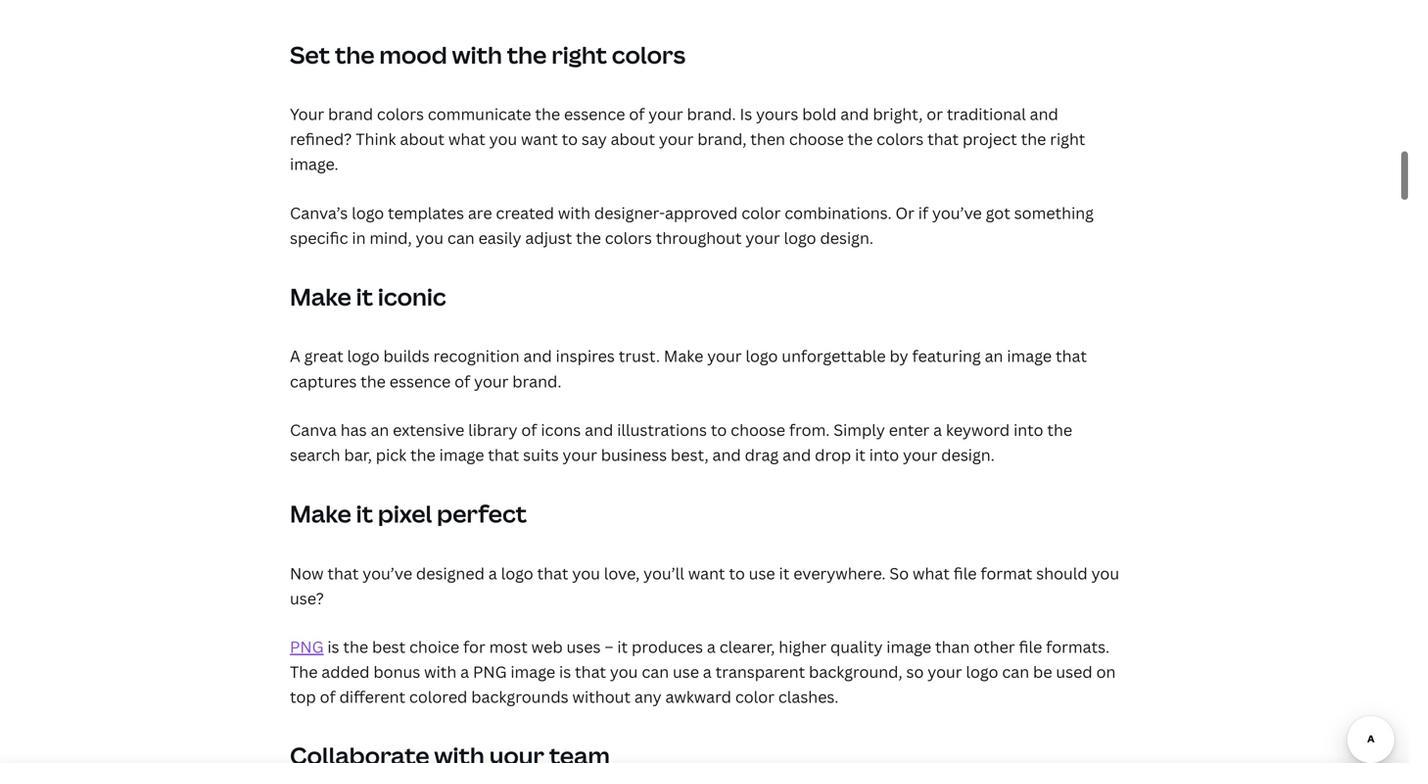 Task type: describe. For each thing, give the bounding box(es) containing it.
2 horizontal spatial can
[[1003, 661, 1030, 682]]

captures
[[290, 371, 357, 392]]

love,
[[604, 563, 640, 584]]

your left brand,
[[659, 128, 694, 150]]

icons
[[541, 419, 581, 440]]

of inside canva has an extensive library of icons and illustrations to choose from. simply enter a keyword into the search bar, pick the image that suits your business best, and drag and drop it into your design.
[[522, 419, 537, 440]]

logo right great
[[347, 346, 380, 367]]

you inside canva's logo templates are created with designer-approved color combinations. or if you've got something specific in mind, you can easily adjust the colors throughout your logo design.
[[416, 227, 444, 248]]

specific
[[290, 227, 348, 248]]

what inside now that you've designed a logo that you love, you'll want to use it everywhere. so what file format should you use?
[[913, 563, 950, 584]]

be
[[1034, 661, 1053, 682]]

choose inside your brand colors communicate the essence of your brand. is yours bold and bright, or traditional and refined? think about what you want to say about your brand, then choose the colors that project the right image.
[[790, 128, 844, 150]]

the up combinations.
[[848, 128, 873, 150]]

or
[[896, 202, 915, 223]]

png link
[[290, 636, 324, 657]]

with inside is the best choice for most web uses – it produces a clearer, higher quality image than other file formats. the added bonus with a png image is that you can use a transparent background, so your logo can be used on top of different colored backgrounds without any awkward color clashes.
[[424, 661, 457, 682]]

in
[[352, 227, 366, 248]]

0 vertical spatial with
[[452, 39, 502, 70]]

0 vertical spatial into
[[1014, 419, 1044, 440]]

make inside 'a great logo builds recognition and inspires trust. make your logo unforgettable by featuring an image that captures the essence of your brand.'
[[664, 346, 704, 367]]

business
[[601, 444, 667, 465]]

use?
[[290, 588, 324, 609]]

by
[[890, 346, 909, 367]]

2 about from the left
[[611, 128, 656, 150]]

clashes.
[[779, 686, 839, 708]]

now that you've designed a logo that you love, you'll want to use it everywhere. so what file format should you use?
[[290, 563, 1120, 609]]

color inside is the best choice for most web uses – it produces a clearer, higher quality image than other file formats. the added bonus with a png image is that you can use a transparent background, so your logo can be used on top of different colored backgrounds without any awkward color clashes.
[[736, 686, 775, 708]]

image inside canva has an extensive library of icons and illustrations to choose from. simply enter a keyword into the search bar, pick the image that suits your business best, and drag and drop it into your design.
[[440, 444, 484, 465]]

library
[[468, 419, 518, 440]]

without
[[573, 686, 631, 708]]

from.
[[790, 419, 830, 440]]

it left pixel
[[356, 498, 373, 530]]

essence inside your brand colors communicate the essence of your brand. is yours bold and bright, or traditional and refined? think about what you want to say about your brand, then choose the colors that project the right image.
[[564, 103, 626, 124]]

can inside canva's logo templates are created with designer-approved color combinations. or if you've got something specific in mind, you can easily adjust the colors throughout your logo design.
[[448, 227, 475, 248]]

added
[[322, 661, 370, 682]]

that inside canva has an extensive library of icons and illustrations to choose from. simply enter a keyword into the search bar, pick the image that suits your business best, and drag and drop it into your design.
[[488, 444, 520, 465]]

an inside canva has an extensive library of icons and illustrations to choose from. simply enter a keyword into the search bar, pick the image that suits your business best, and drag and drop it into your design.
[[371, 419, 389, 440]]

transparent
[[716, 661, 806, 682]]

traditional
[[947, 103, 1027, 124]]

color inside canva's logo templates are created with designer-approved color combinations. or if you've got something specific in mind, you can easily adjust the colors throughout your logo design.
[[742, 202, 781, 223]]

it left iconic
[[356, 281, 373, 313]]

canva has an extensive library of icons and illustrations to choose from. simply enter a keyword into the search bar, pick the image that suits your business best, and drag and drop it into your design.
[[290, 419, 1073, 465]]

and right traditional
[[1030, 103, 1059, 124]]

refined?
[[290, 128, 352, 150]]

unforgettable
[[782, 346, 886, 367]]

uses
[[567, 636, 601, 657]]

what inside your brand colors communicate the essence of your brand. is yours bold and bright, or traditional and refined? think about what you want to say about your brand, then choose the colors that project the right image.
[[449, 128, 486, 150]]

are
[[468, 202, 492, 223]]

a down the for
[[461, 661, 469, 682]]

than
[[936, 636, 970, 657]]

that inside is the best choice for most web uses – it produces a clearer, higher quality image than other file formats. the added bonus with a png image is that you can use a transparent background, so your logo can be used on top of different colored backgrounds without any awkward color clashes.
[[575, 661, 607, 682]]

1 about from the left
[[400, 128, 445, 150]]

something
[[1015, 202, 1094, 223]]

communicate
[[428, 103, 532, 124]]

say
[[582, 128, 607, 150]]

image.
[[290, 154, 339, 175]]

colors down bright,
[[877, 128, 924, 150]]

featuring
[[913, 346, 981, 367]]

pick
[[376, 444, 407, 465]]

set
[[290, 39, 330, 70]]

the
[[290, 661, 318, 682]]

extensive
[[393, 419, 465, 440]]

think
[[356, 128, 396, 150]]

if
[[919, 202, 929, 223]]

adjust
[[526, 227, 572, 248]]

other
[[974, 636, 1016, 657]]

logo inside is the best choice for most web uses – it produces a clearer, higher quality image than other file formats. the added bonus with a png image is that you can use a transparent background, so your logo can be used on top of different colored backgrounds without any awkward color clashes.
[[966, 661, 999, 682]]

brand. inside 'a great logo builds recognition and inspires trust. make your logo unforgettable by featuring an image that captures the essence of your brand.'
[[513, 371, 562, 392]]

to inside now that you've designed a logo that you love, you'll want to use it everywhere. so what file format should you use?
[[729, 563, 745, 584]]

that inside 'a great logo builds recognition and inspires trust. make your logo unforgettable by featuring an image that captures the essence of your brand.'
[[1056, 346, 1088, 367]]

you've inside now that you've designed a logo that you love, you'll want to use it everywhere. so what file format should you use?
[[363, 563, 413, 584]]

you've inside canva's logo templates are created with designer-approved color combinations. or if you've got something specific in mind, you can easily adjust the colors throughout your logo design.
[[933, 202, 982, 223]]

drag
[[745, 444, 779, 465]]

want inside your brand colors communicate the essence of your brand. is yours bold and bright, or traditional and refined? think about what you want to say about your brand, then choose the colors that project the right image.
[[521, 128, 558, 150]]

templates
[[388, 202, 464, 223]]

design. inside canva's logo templates are created with designer-approved color combinations. or if you've got something specific in mind, you can easily adjust the colors throughout your logo design.
[[821, 227, 874, 248]]

that inside your brand colors communicate the essence of your brand. is yours bold and bright, or traditional and refined? think about what you want to say about your brand, then choose the colors that project the right image.
[[928, 128, 959, 150]]

file inside is the best choice for most web uses – it produces a clearer, higher quality image than other file formats. the added bonus with a png image is that you can use a transparent background, so your logo can be used on top of different colored backgrounds without any awkward color clashes.
[[1019, 636, 1043, 657]]

pixel
[[378, 498, 432, 530]]

make it pixel perfect
[[290, 498, 527, 530]]

the inside is the best choice for most web uses – it produces a clearer, higher quality image than other file formats. the added bonus with a png image is that you can use a transparent background, so your logo can be used on top of different colored backgrounds without any awkward color clashes.
[[343, 636, 369, 657]]

1 vertical spatial into
[[870, 444, 900, 465]]

mind,
[[370, 227, 412, 248]]

search
[[290, 444, 340, 465]]

and right bold
[[841, 103, 870, 124]]

you right should
[[1092, 563, 1120, 584]]

and down from.
[[783, 444, 812, 465]]

bright,
[[873, 103, 923, 124]]

backgrounds
[[471, 686, 569, 708]]

everywhere.
[[794, 563, 886, 584]]

suits
[[523, 444, 559, 465]]

use inside now that you've designed a logo that you love, you'll want to use it everywhere. so what file format should you use?
[[749, 563, 776, 584]]

designed
[[416, 563, 485, 584]]

top
[[290, 686, 316, 708]]

easily
[[479, 227, 522, 248]]

a up awkward on the bottom of page
[[703, 661, 712, 682]]

the right set
[[335, 39, 375, 70]]

canva
[[290, 419, 337, 440]]

0 vertical spatial is
[[328, 636, 340, 657]]

mood
[[380, 39, 447, 70]]

brand
[[328, 103, 373, 124]]

0 vertical spatial right
[[552, 39, 607, 70]]

now
[[290, 563, 324, 584]]

your inside is the best choice for most web uses – it produces a clearer, higher quality image than other file formats. the added bonus with a png image is that you can use a transparent background, so your logo can be used on top of different colored backgrounds without any awkward color clashes.
[[928, 661, 963, 682]]

an inside 'a great logo builds recognition and inspires trust. make your logo unforgettable by featuring an image that captures the essence of your brand.'
[[985, 346, 1004, 367]]

created
[[496, 202, 555, 223]]

you inside is the best choice for most web uses – it produces a clearer, higher quality image than other file formats. the added bonus with a png image is that you can use a transparent background, so your logo can be used on top of different colored backgrounds without any awkward color clashes.
[[610, 661, 638, 682]]

should
[[1037, 563, 1088, 584]]

background,
[[809, 661, 903, 682]]

and inside 'a great logo builds recognition and inspires trust. make your logo unforgettable by featuring an image that captures the essence of your brand.'
[[524, 346, 552, 367]]

your down icons
[[563, 444, 598, 465]]

the up communicate
[[507, 39, 547, 70]]

a left clearer,
[[707, 636, 716, 657]]

0 horizontal spatial png
[[290, 636, 324, 657]]

your
[[290, 103, 324, 124]]

combinations.
[[785, 202, 892, 223]]

great
[[304, 346, 344, 367]]

1 horizontal spatial can
[[642, 661, 669, 682]]



Task type: locate. For each thing, give the bounding box(es) containing it.
0 horizontal spatial design.
[[821, 227, 874, 248]]

brand. inside your brand colors communicate the essence of your brand. is yours bold and bright, or traditional and refined? think about what you want to say about your brand, then choose the colors that project the right image.
[[687, 103, 736, 124]]

to inside canva has an extensive library of icons and illustrations to choose from. simply enter a keyword into the search bar, pick the image that suits your business best, and drag and drop it into your design.
[[711, 419, 727, 440]]

web
[[532, 636, 563, 657]]

logo down other
[[966, 661, 999, 682]]

image down library
[[440, 444, 484, 465]]

your brand colors communicate the essence of your brand. is yours bold and bright, or traditional and refined? think about what you want to say about your brand, then choose the colors that project the right image.
[[290, 103, 1086, 175]]

1 horizontal spatial about
[[611, 128, 656, 150]]

is right 'png' link
[[328, 636, 340, 657]]

1 vertical spatial essence
[[390, 371, 451, 392]]

you
[[489, 128, 517, 150], [416, 227, 444, 248], [573, 563, 601, 584], [1092, 563, 1120, 584], [610, 661, 638, 682]]

1 vertical spatial design.
[[942, 444, 995, 465]]

want left say on the top left
[[521, 128, 558, 150]]

can down are
[[448, 227, 475, 248]]

the inside 'a great logo builds recognition and inspires trust. make your logo unforgettable by featuring an image that captures the essence of your brand.'
[[361, 371, 386, 392]]

0 horizontal spatial to
[[562, 128, 578, 150]]

1 horizontal spatial want
[[689, 563, 726, 584]]

want right you'll
[[689, 563, 726, 584]]

the right communicate
[[535, 103, 561, 124]]

0 horizontal spatial use
[[673, 661, 700, 682]]

clearer,
[[720, 636, 775, 657]]

image up so
[[887, 636, 932, 657]]

right inside your brand colors communicate the essence of your brand. is yours bold and bright, or traditional and refined? think about what you want to say about your brand, then choose the colors that project the right image.
[[1051, 128, 1086, 150]]

it down simply
[[855, 444, 866, 465]]

make down specific
[[290, 281, 351, 313]]

to right you'll
[[729, 563, 745, 584]]

2 vertical spatial to
[[729, 563, 745, 584]]

the down extensive
[[411, 444, 436, 465]]

make for make it pixel perfect
[[290, 498, 351, 530]]

logo
[[352, 202, 384, 223], [784, 227, 817, 248], [347, 346, 380, 367], [746, 346, 778, 367], [501, 563, 534, 584], [966, 661, 999, 682]]

0 horizontal spatial can
[[448, 227, 475, 248]]

so
[[890, 563, 909, 584]]

want inside now that you've designed a logo that you love, you'll want to use it everywhere. so what file format should you use?
[[689, 563, 726, 584]]

your inside canva's logo templates are created with designer-approved color combinations. or if you've got something specific in mind, you can easily adjust the colors throughout your logo design.
[[746, 227, 781, 248]]

0 vertical spatial use
[[749, 563, 776, 584]]

that
[[928, 128, 959, 150], [1056, 346, 1088, 367], [488, 444, 520, 465], [328, 563, 359, 584], [537, 563, 569, 584], [575, 661, 607, 682]]

2 vertical spatial make
[[290, 498, 351, 530]]

0 vertical spatial want
[[521, 128, 558, 150]]

of inside 'a great logo builds recognition and inspires trust. make your logo unforgettable by featuring an image that captures the essence of your brand.'
[[455, 371, 471, 392]]

make
[[290, 281, 351, 313], [664, 346, 704, 367], [290, 498, 351, 530]]

–
[[605, 636, 614, 657]]

with up colored
[[424, 661, 457, 682]]

the right keyword
[[1048, 419, 1073, 440]]

you've
[[933, 202, 982, 223], [363, 563, 413, 584]]

the right project
[[1021, 128, 1047, 150]]

with up adjust
[[558, 202, 591, 223]]

is the best choice for most web uses – it produces a clearer, higher quality image than other file formats. the added bonus with a png image is that you can use a transparent background, so your logo can be used on top of different colored backgrounds without any awkward color clashes.
[[290, 636, 1116, 708]]

logo left unforgettable
[[746, 346, 778, 367]]

an right featuring
[[985, 346, 1004, 367]]

format
[[981, 563, 1033, 584]]

1 horizontal spatial use
[[749, 563, 776, 584]]

it
[[356, 281, 373, 313], [855, 444, 866, 465], [356, 498, 373, 530], [779, 563, 790, 584], [618, 636, 628, 657]]

image
[[1008, 346, 1052, 367], [440, 444, 484, 465], [887, 636, 932, 657], [511, 661, 556, 682]]

quality
[[831, 636, 883, 657]]

design.
[[821, 227, 874, 248], [942, 444, 995, 465]]

yours
[[756, 103, 799, 124]]

0 vertical spatial you've
[[933, 202, 982, 223]]

png inside is the best choice for most web uses – it produces a clearer, higher quality image than other file formats. the added bonus with a png image is that you can use a transparent background, so your logo can be used on top of different colored backgrounds without any awkward color clashes.
[[473, 661, 507, 682]]

enter
[[889, 419, 930, 440]]

logo down combinations.
[[784, 227, 817, 248]]

bonus
[[374, 661, 421, 682]]

and left inspires
[[524, 346, 552, 367]]

bold
[[803, 103, 837, 124]]

iconic
[[378, 281, 446, 313]]

to inside your brand colors communicate the essence of your brand. is yours bold and bright, or traditional and refined? think about what you want to say about your brand, then choose the colors that project the right image.
[[562, 128, 578, 150]]

1 vertical spatial make
[[664, 346, 704, 367]]

best
[[372, 636, 406, 657]]

color down transparent
[[736, 686, 775, 708]]

with inside canva's logo templates are created with designer-approved color combinations. or if you've got something specific in mind, you can easily adjust the colors throughout your logo design.
[[558, 202, 591, 223]]

1 vertical spatial png
[[473, 661, 507, 682]]

0 vertical spatial png
[[290, 636, 324, 657]]

brand. up icons
[[513, 371, 562, 392]]

1 horizontal spatial an
[[985, 346, 1004, 367]]

1 horizontal spatial png
[[473, 661, 507, 682]]

of
[[629, 103, 645, 124], [455, 371, 471, 392], [522, 419, 537, 440], [320, 686, 336, 708]]

got
[[986, 202, 1011, 223]]

0 horizontal spatial right
[[552, 39, 607, 70]]

perfect
[[437, 498, 527, 530]]

choose inside canva has an extensive library of icons and illustrations to choose from. simply enter a keyword into the search bar, pick the image that suits your business best, and drag and drop it into your design.
[[731, 419, 786, 440]]

file inside now that you've designed a logo that you love, you'll want to use it everywhere. so what file format should you use?
[[954, 563, 977, 584]]

logo up in
[[352, 202, 384, 223]]

0 vertical spatial design.
[[821, 227, 874, 248]]

0 horizontal spatial file
[[954, 563, 977, 584]]

simply
[[834, 419, 886, 440]]

1 vertical spatial with
[[558, 202, 591, 223]]

0 horizontal spatial you've
[[363, 563, 413, 584]]

1 horizontal spatial brand.
[[687, 103, 736, 124]]

it inside now that you've designed a logo that you love, you'll want to use it everywhere. so what file format should you use?
[[779, 563, 790, 584]]

the
[[335, 39, 375, 70], [507, 39, 547, 70], [535, 103, 561, 124], [848, 128, 873, 150], [1021, 128, 1047, 150], [576, 227, 601, 248], [361, 371, 386, 392], [1048, 419, 1073, 440], [411, 444, 436, 465], [343, 636, 369, 657]]

1 horizontal spatial design.
[[942, 444, 995, 465]]

and
[[841, 103, 870, 124], [1030, 103, 1059, 124], [524, 346, 552, 367], [585, 419, 614, 440], [713, 444, 741, 465], [783, 444, 812, 465]]

right up "something"
[[1051, 128, 1086, 150]]

choice
[[410, 636, 460, 657]]

it inside canva has an extensive library of icons and illustrations to choose from. simply enter a keyword into the search bar, pick the image that suits your business best, and drag and drop it into your design.
[[855, 444, 866, 465]]

1 horizontal spatial file
[[1019, 636, 1043, 657]]

then
[[751, 128, 786, 150]]

right up say on the top left
[[552, 39, 607, 70]]

choose
[[790, 128, 844, 150], [731, 419, 786, 440]]

designer-
[[595, 202, 665, 223]]

1 vertical spatial use
[[673, 661, 700, 682]]

is
[[328, 636, 340, 657], [559, 661, 571, 682]]

0 horizontal spatial want
[[521, 128, 558, 150]]

make down search
[[290, 498, 351, 530]]

essence inside 'a great logo builds recognition and inspires trust. make your logo unforgettable by featuring an image that captures the essence of your brand.'
[[390, 371, 451, 392]]

the inside canva's logo templates are created with designer-approved color combinations. or if you've got something specific in mind, you can easily adjust the colors throughout your logo design.
[[576, 227, 601, 248]]

1 vertical spatial brand.
[[513, 371, 562, 392]]

essence down builds
[[390, 371, 451, 392]]

of inside is the best choice for most web uses – it produces a clearer, higher quality image than other file formats. the added bonus with a png image is that you can use a transparent background, so your logo can be used on top of different colored backgrounds without any awkward color clashes.
[[320, 686, 336, 708]]

you inside your brand colors communicate the essence of your brand. is yours bold and bright, or traditional and refined? think about what you want to say about your brand, then choose the colors that project the right image.
[[489, 128, 517, 150]]

produces
[[632, 636, 703, 657]]

0 vertical spatial essence
[[564, 103, 626, 124]]

1 vertical spatial color
[[736, 686, 775, 708]]

0 vertical spatial an
[[985, 346, 1004, 367]]

2 horizontal spatial to
[[729, 563, 745, 584]]

design. down keyword
[[942, 444, 995, 465]]

file
[[954, 563, 977, 584], [1019, 636, 1043, 657]]

1 vertical spatial choose
[[731, 419, 786, 440]]

the right adjust
[[576, 227, 601, 248]]

you down communicate
[[489, 128, 517, 150]]

1 horizontal spatial is
[[559, 661, 571, 682]]

what right so
[[913, 563, 950, 584]]

most
[[489, 636, 528, 657]]

png
[[290, 636, 324, 657], [473, 661, 507, 682]]

make right the trust.
[[664, 346, 704, 367]]

0 vertical spatial color
[[742, 202, 781, 223]]

canva's logo templates are created with designer-approved color combinations. or if you've got something specific in mind, you can easily adjust the colors throughout your logo design.
[[290, 202, 1094, 248]]

it left 'everywhere.'
[[779, 563, 790, 584]]

1 vertical spatial to
[[711, 419, 727, 440]]

colored
[[409, 686, 468, 708]]

best,
[[671, 444, 709, 465]]

0 horizontal spatial brand.
[[513, 371, 562, 392]]

essence up say on the top left
[[564, 103, 626, 124]]

1 vertical spatial file
[[1019, 636, 1043, 657]]

1 vertical spatial is
[[559, 661, 571, 682]]

0 vertical spatial what
[[449, 128, 486, 150]]

use up awkward on the bottom of page
[[673, 661, 700, 682]]

to
[[562, 128, 578, 150], [711, 419, 727, 440], [729, 563, 745, 584]]

and right icons
[[585, 419, 614, 440]]

you down –
[[610, 661, 638, 682]]

choose up drag
[[731, 419, 786, 440]]

the up added
[[343, 636, 369, 657]]

1 vertical spatial want
[[689, 563, 726, 584]]

want
[[521, 128, 558, 150], [689, 563, 726, 584]]

with up communicate
[[452, 39, 502, 70]]

has
[[341, 419, 367, 440]]

0 horizontal spatial about
[[400, 128, 445, 150]]

choose down bold
[[790, 128, 844, 150]]

on
[[1097, 661, 1116, 682]]

1 vertical spatial an
[[371, 419, 389, 440]]

logo right 'designed'
[[501, 563, 534, 584]]

any
[[635, 686, 662, 708]]

into down simply
[[870, 444, 900, 465]]

1 vertical spatial you've
[[363, 563, 413, 584]]

image up the backgrounds
[[511, 661, 556, 682]]

and left drag
[[713, 444, 741, 465]]

the down builds
[[361, 371, 386, 392]]

png up the "the"
[[290, 636, 324, 657]]

png down the for
[[473, 661, 507, 682]]

your left is
[[649, 103, 683, 124]]

design. inside canva has an extensive library of icons and illustrations to choose from. simply enter a keyword into the search bar, pick the image that suits your business best, and drag and drop it into your design.
[[942, 444, 995, 465]]

0 vertical spatial make
[[290, 281, 351, 313]]

is down web
[[559, 661, 571, 682]]

a inside now that you've designed a logo that you love, you'll want to use it everywhere. so what file format should you use?
[[489, 563, 497, 584]]

you down templates
[[416, 227, 444, 248]]

essence
[[564, 103, 626, 124], [390, 371, 451, 392]]

to right illustrations
[[711, 419, 727, 440]]

a
[[290, 346, 301, 367]]

use
[[749, 563, 776, 584], [673, 661, 700, 682]]

is
[[740, 103, 753, 124]]

a great logo builds recognition and inspires trust. make your logo unforgettable by featuring an image that captures the essence of your brand.
[[290, 346, 1088, 392]]

you've down pixel
[[363, 563, 413, 584]]

1 horizontal spatial you've
[[933, 202, 982, 223]]

0 vertical spatial choose
[[790, 128, 844, 150]]

file up be
[[1019, 636, 1043, 657]]

1 vertical spatial what
[[913, 563, 950, 584]]

it right –
[[618, 636, 628, 657]]

about right the think
[[400, 128, 445, 150]]

your right the trust.
[[708, 346, 742, 367]]

a inside canva has an extensive library of icons and illustrations to choose from. simply enter a keyword into the search bar, pick the image that suits your business best, and drag and drop it into your design.
[[934, 419, 943, 440]]

your down enter
[[903, 444, 938, 465]]

what
[[449, 128, 486, 150], [913, 563, 950, 584]]

your down 'recognition'
[[474, 371, 509, 392]]

0 horizontal spatial choose
[[731, 419, 786, 440]]

colors up your brand colors communicate the essence of your brand. is yours bold and bright, or traditional and refined? think about what you want to say about your brand, then choose the colors that project the right image.
[[612, 39, 686, 70]]

trust.
[[619, 346, 660, 367]]

0 horizontal spatial what
[[449, 128, 486, 150]]

use inside is the best choice for most web uses – it produces a clearer, higher quality image than other file formats. the added bonus with a png image is that you can use a transparent background, so your logo can be used on top of different colored backgrounds without any awkward color clashes.
[[673, 661, 700, 682]]

make it iconic
[[290, 281, 446, 313]]

1 horizontal spatial into
[[1014, 419, 1044, 440]]

brand,
[[698, 128, 747, 150]]

formats.
[[1047, 636, 1110, 657]]

0 vertical spatial file
[[954, 563, 977, 584]]

colors up the think
[[377, 103, 424, 124]]

logo inside now that you've designed a logo that you love, you'll want to use it everywhere. so what file format should you use?
[[501, 563, 534, 584]]

1 vertical spatial right
[[1051, 128, 1086, 150]]

with
[[452, 39, 502, 70], [558, 202, 591, 223], [424, 661, 457, 682]]

about right say on the top left
[[611, 128, 656, 150]]

0 horizontal spatial an
[[371, 419, 389, 440]]

0 horizontal spatial into
[[870, 444, 900, 465]]

use up clearer,
[[749, 563, 776, 584]]

0 horizontal spatial is
[[328, 636, 340, 657]]

your down than
[[928, 661, 963, 682]]

brand.
[[687, 103, 736, 124], [513, 371, 562, 392]]

inspires
[[556, 346, 615, 367]]

image inside 'a great logo builds recognition and inspires trust. make your logo unforgettable by featuring an image that captures the essence of your brand.'
[[1008, 346, 1052, 367]]

used
[[1057, 661, 1093, 682]]

into right keyword
[[1014, 419, 1044, 440]]

can up any
[[642, 661, 669, 682]]

1 horizontal spatial to
[[711, 419, 727, 440]]

so
[[907, 661, 924, 682]]

file left format on the bottom right
[[954, 563, 977, 584]]

a right 'designed'
[[489, 563, 497, 584]]

you've right "if" at the right top
[[933, 202, 982, 223]]

1 horizontal spatial what
[[913, 563, 950, 584]]

set the mood with the right colors
[[290, 39, 686, 70]]

0 vertical spatial to
[[562, 128, 578, 150]]

brand. up brand,
[[687, 103, 736, 124]]

builds
[[384, 346, 430, 367]]

canva's
[[290, 202, 348, 223]]

0 vertical spatial brand.
[[687, 103, 736, 124]]

colors down designer-
[[605, 227, 652, 248]]

your right throughout
[[746, 227, 781, 248]]

image right featuring
[[1008, 346, 1052, 367]]

approved
[[665, 202, 738, 223]]

a right enter
[[934, 419, 943, 440]]

design. down combinations.
[[821, 227, 874, 248]]

0 horizontal spatial essence
[[390, 371, 451, 392]]

1 horizontal spatial right
[[1051, 128, 1086, 150]]

an right the has
[[371, 419, 389, 440]]

1 horizontal spatial choose
[[790, 128, 844, 150]]

make for make it iconic
[[290, 281, 351, 313]]

what down communicate
[[449, 128, 486, 150]]

of inside your brand colors communicate the essence of your brand. is yours bold and bright, or traditional and refined? think about what you want to say about your brand, then choose the colors that project the right image.
[[629, 103, 645, 124]]

higher
[[779, 636, 827, 657]]

can left be
[[1003, 661, 1030, 682]]

colors
[[612, 39, 686, 70], [377, 103, 424, 124], [877, 128, 924, 150], [605, 227, 652, 248]]

you left love,
[[573, 563, 601, 584]]

colors inside canva's logo templates are created with designer-approved color combinations. or if you've got something specific in mind, you can easily adjust the colors throughout your logo design.
[[605, 227, 652, 248]]

color right approved
[[742, 202, 781, 223]]

for
[[463, 636, 486, 657]]

project
[[963, 128, 1018, 150]]

2 vertical spatial with
[[424, 661, 457, 682]]

1 horizontal spatial essence
[[564, 103, 626, 124]]

recognition
[[434, 346, 520, 367]]

keyword
[[946, 419, 1010, 440]]

you'll
[[644, 563, 685, 584]]

to left say on the top left
[[562, 128, 578, 150]]

it inside is the best choice for most web uses – it produces a clearer, higher quality image than other file formats. the added bonus with a png image is that you can use a transparent background, so your logo can be used on top of different colored backgrounds without any awkward color clashes.
[[618, 636, 628, 657]]



Task type: vqa. For each thing, say whether or not it's contained in the screenshot.
HIDE image
no



